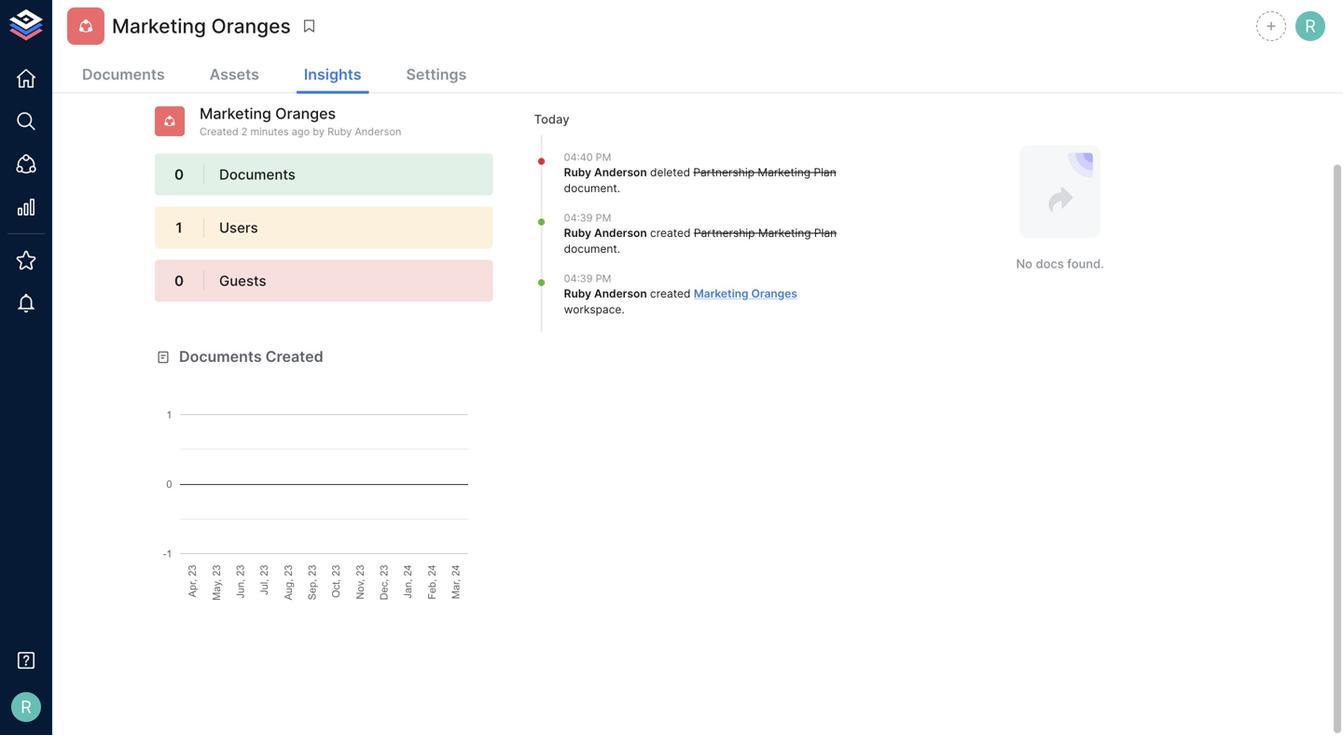 Task type: describe. For each thing, give the bounding box(es) containing it.
users
[[219, 219, 258, 236]]

anderson for 04:39 pm ruby anderson created marketing oranges workspace .
[[594, 287, 647, 300]]

marketing inside 04:39 pm ruby anderson created marketing oranges workspace .
[[694, 287, 749, 300]]

documents created
[[179, 348, 324, 366]]

ruby for 04:40 pm ruby anderson deleted partnership marketing plan document .
[[564, 166, 592, 179]]

created for partnership
[[650, 226, 691, 240]]

04:39 for document
[[564, 212, 593, 224]]

1 horizontal spatial r
[[1306, 16, 1317, 36]]

bookmark image
[[301, 18, 318, 35]]

marketing inside 04:39 pm ruby anderson created partnership marketing plan document .
[[758, 226, 811, 240]]

marketing inside 04:40 pm ruby anderson deleted partnership marketing plan document .
[[758, 166, 811, 179]]

documents for documents created
[[179, 348, 262, 366]]

docs
[[1036, 256, 1064, 271]]

anderson for 04:40 pm ruby anderson deleted partnership marketing plan document .
[[594, 166, 647, 179]]

0 for guests
[[174, 273, 184, 289]]

1 horizontal spatial created
[[266, 348, 324, 366]]

no docs found.
[[1017, 256, 1105, 271]]

no
[[1017, 256, 1033, 271]]

insights
[[304, 65, 362, 84]]

created inside marketing oranges created 2 minutes ago by ruby anderson
[[200, 125, 239, 137]]

ruby for 04:39 pm ruby anderson created marketing oranges workspace .
[[564, 287, 592, 300]]

documents link
[[75, 58, 172, 94]]

found.
[[1068, 256, 1105, 271]]

oranges inside 04:39 pm ruby anderson created marketing oranges workspace .
[[752, 287, 798, 300]]

04:39 pm ruby anderson created partnership marketing plan document .
[[564, 212, 837, 255]]

. for created
[[618, 242, 621, 255]]

1
[[176, 219, 183, 236]]

1 horizontal spatial r button
[[1293, 8, 1329, 44]]

pm for 04:39 pm ruby anderson created partnership marketing plan document .
[[596, 212, 612, 224]]

minutes
[[251, 125, 289, 137]]

insights link
[[297, 58, 369, 94]]

partnership for deleted
[[694, 166, 755, 179]]

a chart. element
[[155, 368, 494, 601]]



Task type: locate. For each thing, give the bounding box(es) containing it.
document inside 04:39 pm ruby anderson created partnership marketing plan document .
[[564, 242, 618, 255]]

0 down 1
[[174, 273, 184, 289]]

ruby inside 04:40 pm ruby anderson deleted partnership marketing plan document .
[[564, 166, 592, 179]]

assets link
[[202, 58, 267, 94]]

2 document from the top
[[564, 242, 618, 255]]

r button
[[1293, 8, 1329, 44], [6, 687, 47, 728]]

partnership inside 04:40 pm ruby anderson deleted partnership marketing plan document .
[[694, 166, 755, 179]]

pm inside 04:40 pm ruby anderson deleted partnership marketing plan document .
[[596, 151, 612, 163]]

1 vertical spatial r button
[[6, 687, 47, 728]]

document for created
[[564, 242, 618, 255]]

settings
[[406, 65, 467, 84]]

ruby
[[328, 125, 352, 137], [564, 166, 592, 179], [564, 226, 592, 240], [564, 287, 592, 300]]

04:39 down 04:40
[[564, 212, 593, 224]]

0 vertical spatial r
[[1306, 16, 1317, 36]]

1 vertical spatial pm
[[596, 212, 612, 224]]

04:39 pm ruby anderson created marketing oranges workspace .
[[564, 273, 798, 316]]

1 vertical spatial oranges
[[275, 104, 336, 123]]

04:39 for workspace
[[564, 273, 593, 285]]

oranges for marketing oranges
[[211, 14, 291, 38]]

2
[[241, 125, 248, 137]]

04:40 pm ruby anderson deleted partnership marketing plan document .
[[564, 151, 837, 195]]

0 vertical spatial 04:39
[[564, 212, 593, 224]]

.
[[618, 181, 621, 195], [618, 242, 621, 255], [622, 303, 625, 316]]

2 04:39 from the top
[[564, 273, 593, 285]]

by
[[313, 125, 325, 137]]

1 04:39 from the top
[[564, 212, 593, 224]]

created inside 04:39 pm ruby anderson created marketing oranges workspace .
[[650, 287, 691, 300]]

partnership for created
[[694, 226, 755, 240]]

document for deleted
[[564, 181, 618, 195]]

2 created from the top
[[650, 287, 691, 300]]

1 vertical spatial 04:39
[[564, 273, 593, 285]]

documents down minutes
[[219, 166, 296, 183]]

0 for documents
[[174, 166, 184, 183]]

0 up 1
[[174, 166, 184, 183]]

0 horizontal spatial r
[[21, 697, 32, 717]]

documents down guests
[[179, 348, 262, 366]]

documents for documents link
[[82, 65, 165, 84]]

marketing inside marketing oranges created 2 minutes ago by ruby anderson
[[200, 104, 271, 123]]

document down 04:40
[[564, 181, 618, 195]]

04:39 inside 04:39 pm ruby anderson created marketing oranges workspace .
[[564, 273, 593, 285]]

1 document from the top
[[564, 181, 618, 195]]

pm
[[596, 151, 612, 163], [596, 212, 612, 224], [596, 273, 612, 285]]

plan inside 04:39 pm ruby anderson created partnership marketing plan document .
[[815, 226, 837, 240]]

created down 04:39 pm ruby anderson created partnership marketing plan document .
[[650, 287, 691, 300]]

3 pm from the top
[[596, 273, 612, 285]]

plan
[[814, 166, 837, 179], [815, 226, 837, 240]]

marketing
[[112, 14, 206, 38], [200, 104, 271, 123], [758, 166, 811, 179], [758, 226, 811, 240], [694, 287, 749, 300]]

guests
[[219, 273, 266, 289]]

0 vertical spatial partnership
[[694, 166, 755, 179]]

1 plan from the top
[[814, 166, 837, 179]]

1 vertical spatial 0
[[174, 273, 184, 289]]

plan for deleted
[[814, 166, 837, 179]]

marketing oranges link
[[694, 287, 798, 300]]

ago
[[292, 125, 310, 137]]

pm for 04:39 pm ruby anderson created marketing oranges workspace .
[[596, 273, 612, 285]]

partnership
[[694, 166, 755, 179], [694, 226, 755, 240]]

pm inside 04:39 pm ruby anderson created partnership marketing plan document .
[[596, 212, 612, 224]]

ruby for 04:39 pm ruby anderson created partnership marketing plan document .
[[564, 226, 592, 240]]

1 vertical spatial .
[[618, 242, 621, 255]]

1 vertical spatial r
[[21, 697, 32, 717]]

2 vertical spatial documents
[[179, 348, 262, 366]]

0 vertical spatial plan
[[814, 166, 837, 179]]

oranges for marketing oranges created 2 minutes ago by ruby anderson
[[275, 104, 336, 123]]

2 pm from the top
[[596, 212, 612, 224]]

0 vertical spatial documents
[[82, 65, 165, 84]]

marketing oranges created 2 minutes ago by ruby anderson
[[200, 104, 402, 137]]

0 vertical spatial .
[[618, 181, 621, 195]]

oranges
[[211, 14, 291, 38], [275, 104, 336, 123], [752, 287, 798, 300]]

anderson inside 04:40 pm ruby anderson deleted partnership marketing plan document .
[[594, 166, 647, 179]]

0 vertical spatial created
[[650, 226, 691, 240]]

0 vertical spatial pm
[[596, 151, 612, 163]]

0 vertical spatial document
[[564, 181, 618, 195]]

04:39
[[564, 212, 593, 224], [564, 273, 593, 285]]

1 pm from the top
[[596, 151, 612, 163]]

ruby inside marketing oranges created 2 minutes ago by ruby anderson
[[328, 125, 352, 137]]

1 vertical spatial created
[[266, 348, 324, 366]]

1 vertical spatial document
[[564, 242, 618, 255]]

anderson
[[355, 125, 402, 137], [594, 166, 647, 179], [594, 226, 647, 240], [594, 287, 647, 300]]

pm inside 04:39 pm ruby anderson created marketing oranges workspace .
[[596, 273, 612, 285]]

workspace
[[564, 303, 622, 316]]

2 vertical spatial oranges
[[752, 287, 798, 300]]

document
[[564, 181, 618, 195], [564, 242, 618, 255]]

created
[[650, 226, 691, 240], [650, 287, 691, 300]]

2 vertical spatial .
[[622, 303, 625, 316]]

1 vertical spatial plan
[[815, 226, 837, 240]]

. for deleted
[[618, 181, 621, 195]]

created left the 2
[[200, 125, 239, 137]]

. inside 04:39 pm ruby anderson created marketing oranges workspace .
[[622, 303, 625, 316]]

1 created from the top
[[650, 226, 691, 240]]

r
[[1306, 16, 1317, 36], [21, 697, 32, 717]]

ruby inside 04:39 pm ruby anderson created marketing oranges workspace .
[[564, 287, 592, 300]]

settings link
[[399, 58, 474, 94]]

0 vertical spatial created
[[200, 125, 239, 137]]

plan inside 04:40 pm ruby anderson deleted partnership marketing plan document .
[[814, 166, 837, 179]]

created down deleted
[[650, 226, 691, 240]]

partnership right deleted
[[694, 166, 755, 179]]

1 partnership from the top
[[694, 166, 755, 179]]

created for marketing
[[650, 287, 691, 300]]

anderson for 04:39 pm ruby anderson created partnership marketing plan document .
[[594, 226, 647, 240]]

oranges inside marketing oranges created 2 minutes ago by ruby anderson
[[275, 104, 336, 123]]

a chart. image
[[155, 368, 494, 601]]

assets
[[210, 65, 259, 84]]

document inside 04:40 pm ruby anderson deleted partnership marketing plan document .
[[564, 181, 618, 195]]

pm for 04:40 pm ruby anderson deleted partnership marketing plan document .
[[596, 151, 612, 163]]

deleted
[[650, 166, 691, 179]]

created inside 04:39 pm ruby anderson created partnership marketing plan document .
[[650, 226, 691, 240]]

partnership up marketing oranges link
[[694, 226, 755, 240]]

04:39 up workspace
[[564, 273, 593, 285]]

0 vertical spatial oranges
[[211, 14, 291, 38]]

partnership inside 04:39 pm ruby anderson created partnership marketing plan document .
[[694, 226, 755, 240]]

1 vertical spatial created
[[650, 287, 691, 300]]

04:39 inside 04:39 pm ruby anderson created partnership marketing plan document .
[[564, 212, 593, 224]]

. inside 04:39 pm ruby anderson created partnership marketing plan document .
[[618, 242, 621, 255]]

documents down marketing oranges
[[82, 65, 165, 84]]

0
[[174, 166, 184, 183], [174, 273, 184, 289]]

marketing oranges
[[112, 14, 291, 38]]

0 vertical spatial r button
[[1293, 8, 1329, 44]]

today
[[534, 112, 570, 126]]

0 vertical spatial 0
[[174, 166, 184, 183]]

ruby inside 04:39 pm ruby anderson created partnership marketing plan document .
[[564, 226, 592, 240]]

2 partnership from the top
[[694, 226, 755, 240]]

anderson inside 04:39 pm ruby anderson created partnership marketing plan document .
[[594, 226, 647, 240]]

created
[[200, 125, 239, 137], [266, 348, 324, 366]]

anderson inside marketing oranges created 2 minutes ago by ruby anderson
[[355, 125, 402, 137]]

1 vertical spatial partnership
[[694, 226, 755, 240]]

documents
[[82, 65, 165, 84], [219, 166, 296, 183], [179, 348, 262, 366]]

document up workspace
[[564, 242, 618, 255]]

04:40
[[564, 151, 593, 163]]

0 horizontal spatial r button
[[6, 687, 47, 728]]

0 horizontal spatial created
[[200, 125, 239, 137]]

1 0 from the top
[[174, 166, 184, 183]]

plan for created
[[815, 226, 837, 240]]

2 plan from the top
[[815, 226, 837, 240]]

created down guests
[[266, 348, 324, 366]]

2 vertical spatial pm
[[596, 273, 612, 285]]

anderson inside 04:39 pm ruby anderson created marketing oranges workspace .
[[594, 287, 647, 300]]

2 0 from the top
[[174, 273, 184, 289]]

. inside 04:40 pm ruby anderson deleted partnership marketing plan document .
[[618, 181, 621, 195]]

1 vertical spatial documents
[[219, 166, 296, 183]]



Task type: vqa. For each thing, say whether or not it's contained in the screenshot.
04:39 PM Ruby Anderson created Partnership Marketing Plan document .'s PM
yes



